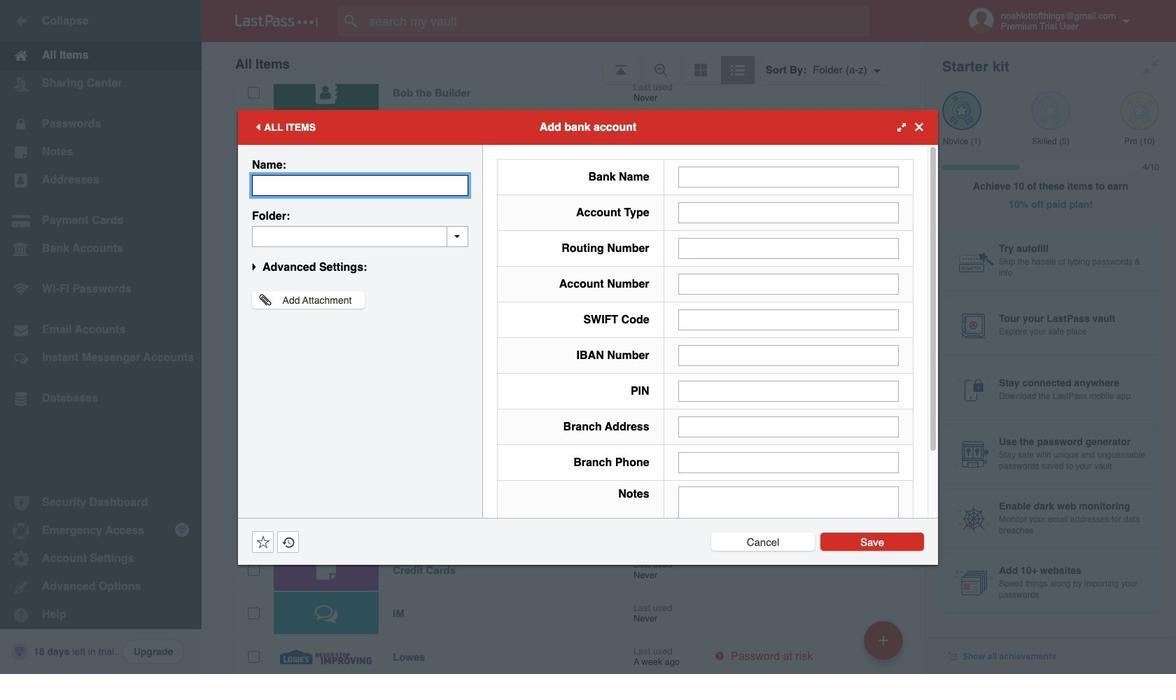 Task type: locate. For each thing, give the bounding box(es) containing it.
vault options navigation
[[202, 42, 925, 84]]

Search search field
[[337, 6, 897, 36]]

None text field
[[678, 202, 899, 223], [678, 238, 899, 259], [678, 273, 899, 294], [678, 309, 899, 330], [678, 345, 899, 366], [678, 202, 899, 223], [678, 238, 899, 259], [678, 273, 899, 294], [678, 309, 899, 330], [678, 345, 899, 366]]

dialog
[[238, 110, 938, 582]]

new item image
[[879, 635, 888, 645]]

main navigation navigation
[[0, 0, 202, 674]]

lastpass image
[[235, 15, 318, 27]]

search my vault text field
[[337, 6, 897, 36]]

None text field
[[678, 166, 899, 187], [252, 175, 468, 196], [252, 226, 468, 247], [678, 380, 899, 401], [678, 416, 899, 437], [678, 452, 899, 473], [678, 486, 899, 573], [678, 166, 899, 187], [252, 175, 468, 196], [252, 226, 468, 247], [678, 380, 899, 401], [678, 416, 899, 437], [678, 452, 899, 473], [678, 486, 899, 573]]



Task type: vqa. For each thing, say whether or not it's contained in the screenshot.
Main navigation navigation in the left of the page
yes



Task type: describe. For each thing, give the bounding box(es) containing it.
new item navigation
[[859, 617, 911, 674]]



